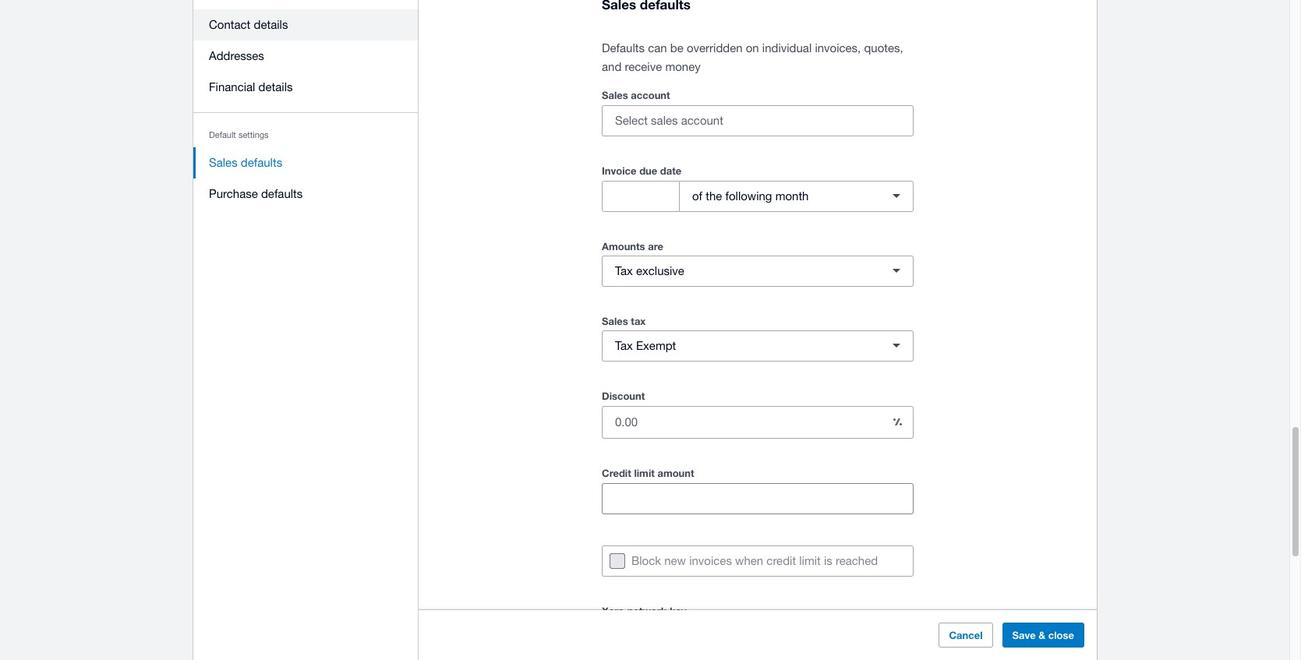 Task type: vqa. For each thing, say whether or not it's contained in the screenshot.
Line items element
no



Task type: locate. For each thing, give the bounding box(es) containing it.
1 vertical spatial sales
[[209, 156, 238, 169]]

0 vertical spatial tax
[[615, 265, 633, 278]]

1 vertical spatial defaults
[[261, 187, 303, 200]]

exclusive
[[636, 265, 684, 278]]

defaults inside the purchase defaults link
[[261, 187, 303, 200]]

due
[[639, 164, 657, 177]]

addresses
[[209, 49, 264, 62]]

addresses link
[[193, 41, 419, 72]]

defaults
[[241, 156, 282, 169], [261, 187, 303, 200]]

0 vertical spatial defaults
[[241, 156, 282, 169]]

can
[[648, 41, 667, 54]]

1 tax from the top
[[615, 265, 633, 278]]

of
[[692, 190, 703, 203]]

is
[[824, 554, 833, 568]]

defaults for purchase defaults
[[261, 187, 303, 200]]

month
[[776, 190, 809, 203]]

and
[[602, 60, 622, 73]]

details right contact
[[254, 18, 288, 31]]

credit limit amount
[[602, 467, 694, 479]]

defaults can be overridden on individual invoices, quotes, and receive money
[[602, 41, 903, 73]]

details for financial details
[[259, 80, 293, 94]]

Sales account field
[[603, 106, 913, 136]]

purchase defaults link
[[193, 179, 419, 210]]

date
[[660, 164, 682, 177]]

sales for sales tax
[[602, 315, 628, 327]]

when
[[735, 554, 763, 568]]

the
[[706, 190, 722, 203]]

0 vertical spatial details
[[254, 18, 288, 31]]

0 vertical spatial sales
[[602, 89, 628, 101]]

0 vertical spatial limit
[[634, 467, 655, 479]]

invoice due date
[[602, 164, 682, 177]]

money
[[665, 60, 701, 73]]

details down addresses "link"
[[259, 80, 293, 94]]

2 tax from the top
[[615, 339, 633, 353]]

tax exempt
[[615, 339, 676, 353]]

limit right credit
[[634, 467, 655, 479]]

account
[[631, 89, 670, 101]]

sales
[[602, 89, 628, 101], [209, 156, 238, 169], [602, 315, 628, 327]]

limit
[[634, 467, 655, 479], [799, 554, 821, 568]]

xero
[[602, 605, 624, 617]]

tax down amounts
[[615, 265, 633, 278]]

network
[[627, 605, 667, 617]]

defaults
[[602, 41, 645, 54]]

financial
[[209, 80, 255, 94]]

2 vertical spatial sales
[[602, 315, 628, 327]]

overridden
[[687, 41, 743, 54]]

sales down the default
[[209, 156, 238, 169]]

invoice due date group
[[602, 181, 914, 212]]

exempt
[[636, 339, 676, 353]]

None number field
[[603, 182, 679, 211]]

defaults inside the sales defaults link
[[241, 156, 282, 169]]

defaults down 'settings'
[[241, 156, 282, 169]]

1 vertical spatial limit
[[799, 554, 821, 568]]

1 vertical spatial tax
[[615, 339, 633, 353]]

tax inside popup button
[[615, 265, 633, 278]]

tax down sales tax
[[615, 339, 633, 353]]

tax inside popup button
[[615, 339, 633, 353]]

tax
[[631, 315, 646, 327]]

defaults down the sales defaults link
[[261, 187, 303, 200]]

menu containing contact details
[[193, 0, 419, 219]]

of the following month button
[[679, 181, 914, 212]]

invoices
[[689, 554, 732, 568]]

limit left is
[[799, 554, 821, 568]]

menu
[[193, 0, 419, 219]]

tax exempt button
[[602, 330, 914, 362]]

sales down and
[[602, 89, 628, 101]]

purchase defaults
[[209, 187, 303, 200]]

amount
[[658, 467, 694, 479]]

amounts are
[[602, 240, 664, 253]]

sales left tax
[[602, 315, 628, 327]]

tax for tax exclusive
[[615, 265, 633, 278]]

1 vertical spatial details
[[259, 80, 293, 94]]

1 horizontal spatial limit
[[799, 554, 821, 568]]

tax exclusive button
[[602, 256, 914, 287]]

close
[[1049, 629, 1074, 642]]

new
[[664, 554, 686, 568]]

on
[[746, 41, 759, 54]]

tax
[[615, 265, 633, 278], [615, 339, 633, 353]]

details
[[254, 18, 288, 31], [259, 80, 293, 94]]

individual
[[762, 41, 812, 54]]

cancel
[[949, 629, 983, 642]]



Task type: describe. For each thing, give the bounding box(es) containing it.
&
[[1039, 629, 1046, 642]]

sales defaults
[[209, 156, 282, 169]]

reached
[[836, 554, 878, 568]]

tax for tax exempt
[[615, 339, 633, 353]]

contact details link
[[193, 9, 419, 41]]

save & close button
[[1002, 623, 1085, 648]]

sales account
[[602, 89, 670, 101]]

financial details link
[[193, 72, 419, 103]]

contact details
[[209, 18, 288, 31]]

discount
[[602, 390, 645, 402]]

settings
[[239, 130, 269, 140]]

details for contact details
[[254, 18, 288, 31]]

quotes,
[[864, 41, 903, 54]]

purchase
[[209, 187, 258, 200]]

block new invoices when credit limit is reached
[[632, 554, 878, 568]]

sales for sales defaults
[[209, 156, 238, 169]]

Discount number field
[[603, 408, 882, 437]]

be
[[670, 41, 684, 54]]

sales defaults link
[[193, 147, 419, 179]]

tax exclusive
[[615, 265, 684, 278]]

default
[[209, 130, 236, 140]]

xero network key
[[602, 605, 687, 617]]

receive
[[625, 60, 662, 73]]

are
[[648, 240, 664, 253]]

Credit limit amount number field
[[603, 484, 913, 514]]

block
[[632, 554, 661, 568]]

0 horizontal spatial limit
[[634, 467, 655, 479]]

credit
[[602, 467, 631, 479]]

contact
[[209, 18, 251, 31]]

sales for sales account
[[602, 89, 628, 101]]

save
[[1012, 629, 1036, 642]]

none number field inside invoice due date 'group'
[[603, 182, 679, 211]]

following
[[726, 190, 772, 203]]

default settings
[[209, 130, 269, 140]]

of the following month
[[692, 190, 809, 203]]

invoices,
[[815, 41, 861, 54]]

financial details
[[209, 80, 293, 94]]

save & close
[[1012, 629, 1074, 642]]

defaults for sales defaults
[[241, 156, 282, 169]]

invoice
[[602, 164, 637, 177]]

amounts
[[602, 240, 645, 253]]

credit
[[767, 554, 796, 568]]

cancel button
[[939, 623, 993, 648]]

key
[[670, 605, 687, 617]]

sales tax
[[602, 315, 646, 327]]



